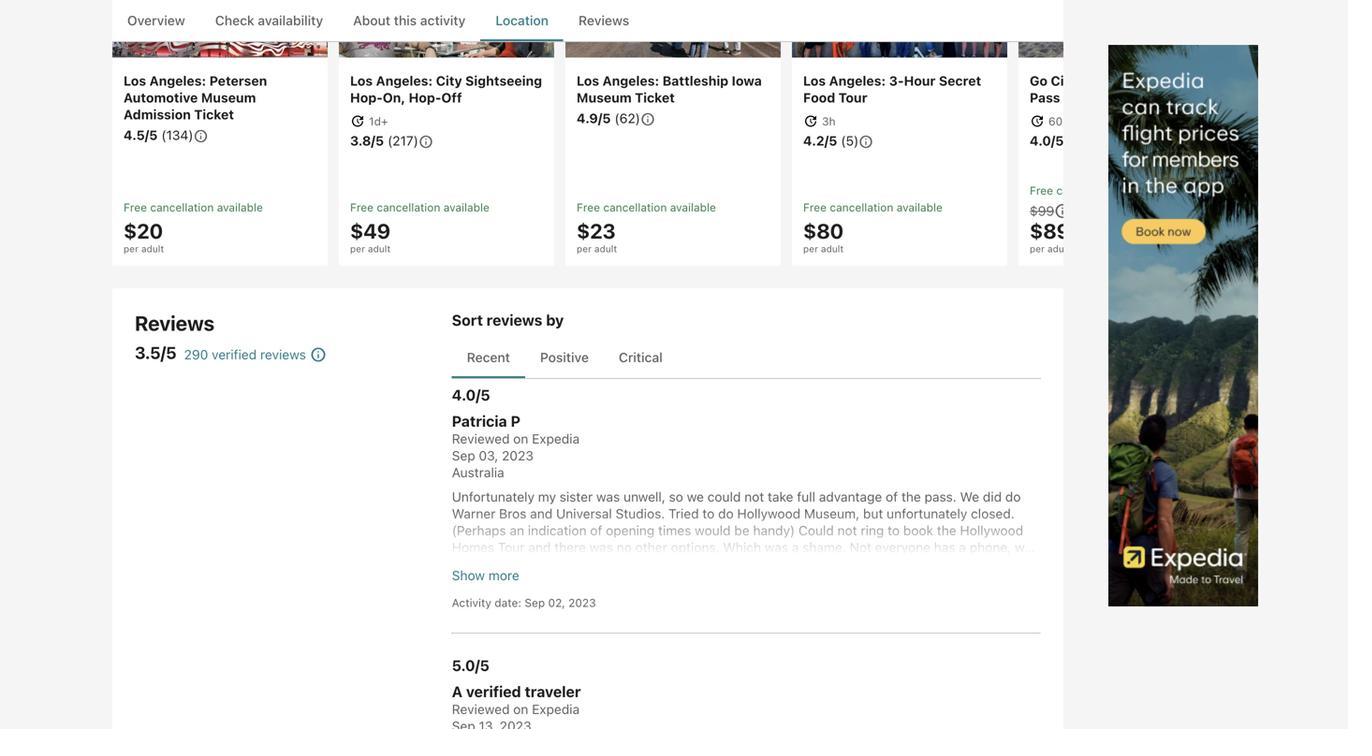 Task type: vqa. For each thing, say whether or not it's contained in the screenshot.
Grand
no



Task type: describe. For each thing, give the bounding box(es) containing it.
admission
[[124, 107, 191, 122]]

per adult
[[1030, 243, 1070, 254]]

this
[[394, 13, 417, 28]]

times
[[658, 523, 691, 538]]

(5)
[[841, 133, 859, 148]]

city:
[[1051, 73, 1081, 89]]

per for $23
[[577, 243, 592, 254]]

reviews inside list
[[579, 13, 629, 28]]

go city: los angeles explorer pass with 2 to 7 attractions image
[[1019, 0, 1234, 58]]

website
[[638, 557, 684, 572]]

shame.
[[802, 540, 846, 555]]

290
[[184, 347, 208, 362]]

los angeles: petersen automotive museum admission ticket
[[124, 73, 267, 122]]

iowa
[[732, 73, 762, 89]]

pass
[[1030, 90, 1060, 105]]

city
[[436, 73, 462, 89]]

my
[[538, 489, 556, 505]]

3.8/5
[[350, 133, 384, 148]]

4.9/5 (62)
[[577, 111, 640, 126]]

a
[[452, 683, 463, 701]]

angeles: for $80
[[829, 73, 886, 89]]

location link
[[481, 0, 564, 41]]

activity
[[452, 596, 491, 610]]

ticket inside "los angeles: petersen automotive museum admission ticket"
[[194, 107, 234, 122]]

5.0/5 a verified traveler reviewed on expedia
[[452, 657, 581, 717]]

museum for $23
[[577, 90, 632, 105]]

food
[[803, 90, 835, 105]]

not
[[850, 540, 872, 555]]

free for $20
[[124, 201, 147, 214]]

was up universal
[[596, 489, 620, 505]]

0 horizontal spatial of
[[590, 523, 602, 538]]

free cancellation available $49 per adult
[[350, 201, 490, 254]]

los for $80
[[803, 73, 826, 89]]

5 per from the left
[[1030, 243, 1045, 254]]

free for $23
[[577, 201, 600, 214]]

patricia
[[452, 412, 507, 430]]

2 hop- from the left
[[409, 90, 441, 105]]

adult for $23
[[594, 243, 617, 254]]

small image
[[310, 346, 327, 363]]

$23
[[577, 218, 616, 243]]

los inside "go city: los angeles explorer pass with 2 to 7 attractions"
[[1085, 73, 1107, 89]]

cancellation for $23
[[603, 201, 667, 214]]

los for $49
[[350, 73, 373, 89]]

we
[[960, 489, 979, 505]]

1 horizontal spatial a
[[792, 540, 799, 555]]

available for $49
[[443, 201, 490, 214]]

hour
[[904, 73, 936, 89]]

0 vertical spatial reviews
[[487, 311, 542, 329]]

xsmall image for 4.5/5 (134)
[[193, 129, 208, 144]]

los angeles: city sightseeing hop-on, hop-off
[[350, 73, 542, 105]]

overview link
[[112, 0, 200, 41]]

available for $80
[[897, 201, 943, 214]]

reviewed inside 5.0/5 a verified traveler reviewed on expedia
[[452, 702, 510, 717]]

5.0/5
[[452, 657, 489, 675]]

so
[[669, 489, 683, 505]]

expedia inside 5.0/5 a verified traveler reviewed on expedia
[[532, 702, 580, 717]]

petersen
[[209, 73, 267, 89]]

xsmall image for 4.9/5 (62)
[[640, 112, 655, 127]]

secret
[[939, 73, 981, 89]]

verified inside 5.0/5 a verified traveler reviewed on expedia
[[466, 683, 521, 701]]

cancellation for $80
[[830, 201, 893, 214]]

0 vertical spatial hollywood
[[737, 506, 801, 522]]

los for $20
[[124, 73, 146, 89]]

unfortunately
[[887, 506, 967, 522]]

reviews inside button
[[260, 347, 306, 362]]

free cancellation available $20 per adult
[[124, 201, 263, 254]]

museum,
[[804, 506, 860, 522]]

1 vertical spatial to
[[702, 506, 715, 522]]

wifi.
[[547, 557, 572, 572]]

1 horizontal spatial to
[[888, 523, 900, 538]]

more
[[489, 568, 519, 583]]

about
[[353, 13, 390, 28]]

list containing overview
[[112, 0, 1063, 41]]

location
[[496, 13, 549, 28]]

sister
[[560, 489, 593, 505]]

free for $49
[[350, 201, 374, 214]]

helped.
[[743, 557, 788, 572]]

closed.
[[971, 506, 1015, 522]]

pass.
[[925, 489, 957, 505]]

290 verified reviews
[[184, 347, 306, 362]]

3.8/5 (217)
[[350, 133, 418, 148]]

has
[[934, 540, 955, 555]]

off
[[441, 90, 462, 105]]

$80
[[803, 218, 844, 243]]

4.0/5 patricia p reviewed on expedia sep 03, 2023 australia unfortunately my sister was unwell, so we could not take full advantage of the pass. we did do warner bros and universal studios. tried to do hollywood museum, but unfortunately closed. (perhaps an indication  of opening times would be handy) could not ring to book the hollywood homes tour and there was no other options. which was a shame.  not everyone has a phone, we were relying on wifi.  so even a website would of helped. show more
[[452, 386, 1032, 583]]

xsmall image for go city: los angeles explorer pass with 2 to 7 attractions
[[1030, 114, 1045, 129]]

on inside 5.0/5 a verified traveler reviewed on expedia
[[513, 702, 528, 717]]

tried
[[669, 506, 699, 522]]

check availability
[[215, 13, 323, 28]]

verified inside button
[[212, 347, 257, 362]]

ring
[[861, 523, 884, 538]]

angeles
[[1110, 73, 1163, 89]]

recent link
[[452, 337, 525, 378]]

warner
[[452, 506, 496, 522]]

4.2/5
[[803, 133, 837, 148]]

ticket inside "los angeles: battleship iowa museum ticket"
[[635, 90, 675, 105]]

tour inside 4.0/5 patricia p reviewed on expedia sep 03, 2023 australia unfortunately my sister was unwell, so we could not take full advantage of the pass. we did do warner bros and universal studios. tried to do hollywood museum, but unfortunately closed. (perhaps an indication  of opening times would be handy) could not ring to book the hollywood homes tour and there was no other options. which was a shame.  not everyone has a phone, we were relying on wifi.  so even a website would of helped. show more
[[498, 540, 525, 555]]

date:
[[495, 596, 521, 610]]

book
[[903, 523, 933, 538]]

sort reviews by
[[452, 311, 564, 329]]

traveler
[[525, 683, 581, 701]]

xsmall image for 4.2/5 (5)
[[859, 134, 874, 149]]

1 horizontal spatial hollywood
[[960, 523, 1023, 538]]

los angeles: petersen automotive museum admission ticket image
[[112, 0, 328, 58]]

4.5/5
[[124, 127, 158, 143]]

was down the handy)
[[765, 540, 788, 555]]

3.5/5
[[135, 343, 177, 363]]

about this activity
[[353, 13, 466, 28]]

0 vertical spatial the
[[901, 489, 921, 505]]

3h
[[822, 115, 836, 128]]

1 horizontal spatial of
[[727, 557, 740, 572]]



Task type: locate. For each thing, give the bounding box(es) containing it.
tour inside los angeles: 3-hour secret food tour
[[839, 90, 867, 105]]

angeles: inside los angeles: 3-hour secret food tour
[[829, 73, 886, 89]]

1 horizontal spatial tour
[[839, 90, 867, 105]]

on,
[[383, 90, 405, 105]]

show
[[452, 568, 485, 583]]

0 horizontal spatial to
[[702, 506, 715, 522]]

sep left 02, at the left bottom
[[525, 596, 545, 610]]

0 horizontal spatial museum
[[201, 90, 256, 105]]

expedia inside 4.0/5 patricia p reviewed on expedia sep 03, 2023 australia unfortunately my sister was unwell, so we could not take full advantage of the pass. we did do warner bros and universal studios. tried to do hollywood museum, but unfortunately closed. (perhaps an indication  of opening times would be handy) could not ring to book the hollywood homes tour and there was no other options. which was a shame.  not everyone has a phone, we were relying on wifi.  so even a website would of helped. show more
[[532, 431, 580, 447]]

reviews
[[487, 311, 542, 329], [260, 347, 306, 362]]

available inside free cancellation available $49 per adult
[[443, 201, 490, 214]]

adult for $80
[[821, 243, 844, 254]]

tour right food
[[839, 90, 867, 105]]

1 vertical spatial sep
[[525, 596, 545, 610]]

and down indication at the bottom left
[[528, 540, 551, 555]]

not
[[744, 489, 764, 505], [837, 523, 857, 538]]

1 los from the left
[[124, 73, 146, 89]]

everyone
[[875, 540, 930, 555]]

available inside free cancellation available $23 per adult
[[670, 201, 716, 214]]

go city: los angeles explorer pass with 2 to 7 attractions
[[1030, 73, 1220, 105]]

adult for $49
[[368, 243, 391, 254]]

to down could
[[702, 506, 715, 522]]

would down options.
[[688, 557, 724, 572]]

1 horizontal spatial sep
[[525, 596, 545, 610]]

verified down 5.0/5
[[466, 683, 521, 701]]

small image
[[1054, 202, 1071, 219]]

per inside free cancellation available $23 per adult
[[577, 243, 592, 254]]

4.9/5
[[577, 111, 611, 126]]

1 per from the left
[[124, 243, 139, 254]]

could
[[799, 523, 834, 538]]

xsmall image right 4.2/5
[[859, 134, 874, 149]]

adult for $20
[[141, 243, 164, 254]]

0 vertical spatial and
[[530, 506, 553, 522]]

per down $20
[[124, 243, 139, 254]]

xsmall image
[[640, 112, 655, 127], [803, 114, 818, 129], [193, 129, 208, 144], [859, 134, 874, 149]]

free up $20
[[124, 201, 147, 214]]

los up 4.9/5
[[577, 73, 599, 89]]

1 horizontal spatial verified
[[466, 683, 521, 701]]

activity
[[420, 13, 466, 28]]

unfortunately
[[452, 489, 535, 505]]

per inside free cancellation available $20 per adult
[[124, 243, 139, 254]]

0 horizontal spatial reviews
[[260, 347, 306, 362]]

cancellation up $20
[[150, 201, 214, 214]]

to up everyone
[[888, 523, 900, 538]]

angeles: inside "los angeles: petersen automotive museum admission ticket"
[[149, 73, 206, 89]]

1 vertical spatial ticket
[[194, 107, 234, 122]]

by
[[546, 311, 564, 329]]

4 per from the left
[[803, 243, 818, 254]]

cancellation for $49
[[377, 201, 440, 214]]

cancellation up $23
[[603, 201, 667, 214]]

of down which
[[727, 557, 740, 572]]

0 horizontal spatial tour
[[498, 540, 525, 555]]

the up has
[[937, 523, 956, 538]]

los
[[124, 73, 146, 89], [350, 73, 373, 89], [577, 73, 599, 89], [803, 73, 826, 89], [1085, 73, 1107, 89]]

indication
[[528, 523, 587, 538]]

0 horizontal spatial hollywood
[[737, 506, 801, 522]]

0 vertical spatial on
[[513, 431, 528, 447]]

free cancellation available $23 per adult
[[577, 201, 716, 254]]

1 vertical spatial 4.0/5
[[452, 386, 490, 404]]

tab list containing recent
[[452, 337, 1041, 378]]

1 vertical spatial hollywood
[[960, 523, 1023, 538]]

5 los from the left
[[1085, 73, 1107, 89]]

0 vertical spatial reviews
[[579, 13, 629, 28]]

adult inside free cancellation available $20 per adult
[[141, 243, 164, 254]]

2023 right 02, at the left bottom
[[568, 596, 596, 610]]

angeles: up on,
[[376, 73, 433, 89]]

2 vertical spatial of
[[727, 557, 740, 572]]

cancellation up the $49
[[377, 201, 440, 214]]

xsmall image for los angeles: city sightseeing hop-on, hop-off
[[350, 114, 365, 129]]

$20
[[124, 218, 163, 243]]

0 vertical spatial verified
[[212, 347, 257, 362]]

per inside free cancellation available $49 per adult
[[350, 243, 365, 254]]

1 horizontal spatial hop-
[[409, 90, 441, 105]]

adult down $23
[[594, 243, 617, 254]]

2 horizontal spatial xsmall image
[[1030, 114, 1045, 129]]

(134)
[[161, 127, 193, 143]]

adult
[[141, 243, 164, 254], [368, 243, 391, 254], [594, 243, 617, 254], [821, 243, 844, 254], [1047, 243, 1070, 254]]

cancellation
[[1056, 184, 1120, 197], [150, 201, 214, 214], [377, 201, 440, 214], [603, 201, 667, 214], [830, 201, 893, 214]]

sep up australia
[[452, 448, 475, 464]]

reviews up 3.5/5
[[135, 311, 214, 335]]

0 vertical spatial would
[[695, 523, 731, 538]]

no
[[617, 540, 632, 555]]

1 vertical spatial reviews
[[135, 311, 214, 335]]

los inside los angeles: 3-hour secret food tour
[[803, 73, 826, 89]]

on
[[513, 431, 528, 447], [529, 557, 544, 572], [513, 702, 528, 717]]

we right phone, at the bottom right of page
[[1015, 540, 1032, 555]]

los angeles: 3-hour secret food tour image
[[792, 0, 1007, 58]]

tour
[[839, 90, 867, 105], [498, 540, 525, 555]]

could
[[707, 489, 741, 505]]

2 vertical spatial on
[[513, 702, 528, 717]]

los angeles: city sightseeing hop-on, hop-off image
[[339, 0, 554, 58]]

critical link
[[604, 337, 678, 378]]

but
[[863, 506, 883, 522]]

los inside the "los angeles: city sightseeing hop-on, hop-off"
[[350, 73, 373, 89]]

0 horizontal spatial a
[[627, 557, 634, 572]]

ticket down petersen
[[194, 107, 234, 122]]

1 horizontal spatial reviews
[[487, 311, 542, 329]]

sep inside 4.0/5 patricia p reviewed on expedia sep 03, 2023 australia unfortunately my sister was unwell, so we could not take full advantage of the pass. we did do warner bros and universal studios. tried to do hollywood museum, but unfortunately closed. (perhaps an indication  of opening times would be handy) could not ring to book the hollywood homes tour and there was no other options. which was a shame.  not everyone has a phone, we were relying on wifi.  so even a website would of helped. show more
[[452, 448, 475, 464]]

museum inside "los angeles: battleship iowa museum ticket"
[[577, 90, 632, 105]]

availability
[[258, 13, 323, 28]]

angeles: inside "los angeles: battleship iowa museum ticket"
[[603, 73, 659, 89]]

angeles: up (62)
[[603, 73, 659, 89]]

per down $23
[[577, 243, 592, 254]]

adult inside free cancellation available $80 per adult
[[821, 243, 844, 254]]

2 reviewed from the top
[[452, 702, 510, 717]]

0 horizontal spatial sep
[[452, 448, 475, 464]]

1 vertical spatial expedia
[[532, 702, 580, 717]]

02,
[[548, 596, 565, 610]]

free inside free cancellation available $80 per adult
[[803, 201, 827, 214]]

0 horizontal spatial hop-
[[350, 90, 383, 105]]

290 verified reviews button
[[184, 346, 429, 363]]

go
[[1030, 73, 1048, 89]]

was up even
[[589, 540, 613, 555]]

hollywood up the handy)
[[737, 506, 801, 522]]

which
[[723, 540, 761, 555]]

1 vertical spatial we
[[1015, 540, 1032, 555]]

2023 inside 4.0/5 patricia p reviewed on expedia sep 03, 2023 australia unfortunately my sister was unwell, so we could not take full advantage of the pass. we did do warner bros and universal studios. tried to do hollywood museum, but unfortunately closed. (perhaps an indication  of opening times would be handy) could not ring to book the hollywood homes tour and there was no other options. which was a shame.  not everyone has a phone, we were relying on wifi.  so even a website would of helped. show more
[[502, 448, 534, 464]]

adult down $20
[[141, 243, 164, 254]]

free cancellation available
[[1030, 184, 1169, 197]]

show previous activity card image
[[101, 90, 124, 112]]

los up 1d+
[[350, 73, 373, 89]]

tour down an
[[498, 540, 525, 555]]

xsmall image down "los angeles: battleship iowa museum ticket"
[[640, 112, 655, 127]]

4 angeles: from the left
[[829, 73, 886, 89]]

hop- down city
[[409, 90, 441, 105]]

1 vertical spatial verified
[[466, 683, 521, 701]]

0 horizontal spatial not
[[744, 489, 764, 505]]

los up food
[[803, 73, 826, 89]]

angeles: left 3-
[[829, 73, 886, 89]]

per down the $49
[[350, 243, 365, 254]]

museum up 4.9/5 (62)
[[577, 90, 632, 105]]

xsmall image
[[350, 114, 365, 129], [1030, 114, 1045, 129], [418, 134, 433, 149]]

1 adult from the left
[[141, 243, 164, 254]]

los angeles: battleship iowa museum ticket image
[[565, 0, 781, 58]]

1 vertical spatial reviews
[[260, 347, 306, 362]]

1 reviewed from the top
[[452, 431, 510, 447]]

4.5/5 (134)
[[124, 127, 193, 143]]

even
[[595, 557, 624, 572]]

0 vertical spatial expedia
[[532, 431, 580, 447]]

explorer
[[1166, 73, 1220, 89]]

check availability link
[[200, 0, 338, 41]]

los for $23
[[577, 73, 599, 89]]

free up $99
[[1030, 184, 1053, 197]]

5 adult from the left
[[1047, 243, 1070, 254]]

0 horizontal spatial ticket
[[194, 107, 234, 122]]

4.0/5 up patricia on the left bottom of the page
[[452, 386, 490, 404]]

los inside "los angeles: battleship iowa museum ticket"
[[577, 73, 599, 89]]

an
[[510, 523, 524, 538]]

a right has
[[959, 540, 966, 555]]

xsmall image left 3h
[[803, 114, 818, 129]]

1 horizontal spatial ticket
[[635, 90, 675, 105]]

and down my
[[530, 506, 553, 522]]

not left take
[[744, 489, 764, 505]]

reviews right the 'location'
[[579, 13, 629, 28]]

with
[[1063, 90, 1091, 105]]

angeles: up automotive
[[149, 73, 206, 89]]

reviews left by
[[487, 311, 542, 329]]

free for $80
[[803, 201, 827, 214]]

free
[[1030, 184, 1053, 197], [124, 201, 147, 214], [350, 201, 374, 214], [577, 201, 600, 214], [803, 201, 827, 214]]

1 vertical spatial on
[[529, 557, 544, 572]]

p
[[511, 412, 520, 430]]

0 horizontal spatial verified
[[212, 347, 257, 362]]

0 vertical spatial do
[[1005, 489, 1021, 505]]

positive
[[540, 350, 589, 365]]

verified
[[212, 347, 257, 362], [466, 683, 521, 701]]

full
[[797, 489, 815, 505]]

free inside free cancellation available $23 per adult
[[577, 201, 600, 214]]

adult down $89
[[1047, 243, 1070, 254]]

of up unfortunately
[[886, 489, 898, 505]]

museum inside "los angeles: petersen automotive museum admission ticket"
[[201, 90, 256, 105]]

1 horizontal spatial the
[[937, 523, 956, 538]]

4.0/5 for 4.0/5 patricia p reviewed on expedia sep 03, 2023 australia unfortunately my sister was unwell, so we could not take full advantage of the pass. we did do warner bros and universal studios. tried to do hollywood museum, but unfortunately closed. (perhaps an indication  of opening times would be handy) could not ring to book the hollywood homes tour and there was no other options. which was a shame.  not everyone has a phone, we were relying on wifi.  so even a website would of helped. show more
[[452, 386, 490, 404]]

los up the 2
[[1085, 73, 1107, 89]]

per down $89
[[1030, 243, 1045, 254]]

0 horizontal spatial 4.0/5
[[452, 386, 490, 404]]

4.0/5 inside 4.0/5 patricia p reviewed on expedia sep 03, 2023 australia unfortunately my sister was unwell, so we could not take full advantage of the pass. we did do warner bros and universal studios. tried to do hollywood museum, but unfortunately closed. (perhaps an indication  of opening times would be handy) could not ring to book the hollywood homes tour and there was no other options. which was a shame.  not everyone has a phone, we were relying on wifi.  so even a website would of helped. show more
[[452, 386, 490, 404]]

los angeles: battleship iowa museum ticket
[[577, 73, 762, 105]]

1 vertical spatial reviewed
[[452, 702, 510, 717]]

1 vertical spatial do
[[718, 506, 734, 522]]

0 horizontal spatial xsmall image
[[350, 114, 365, 129]]

museum
[[201, 90, 256, 105], [577, 90, 632, 105]]

1 angeles: from the left
[[149, 73, 206, 89]]

1 vertical spatial would
[[688, 557, 724, 572]]

ticket
[[635, 90, 675, 105], [194, 107, 234, 122]]

a
[[792, 540, 799, 555], [959, 540, 966, 555], [627, 557, 634, 572]]

a down no
[[627, 557, 634, 572]]

2 angeles: from the left
[[376, 73, 433, 89]]

hop- up 1d+
[[350, 90, 383, 105]]

0 vertical spatial not
[[744, 489, 764, 505]]

to left 7
[[1106, 90, 1119, 105]]

cancellation inside free cancellation available $20 per adult
[[150, 201, 214, 214]]

1 horizontal spatial xsmall image
[[418, 134, 433, 149]]

we right so
[[687, 489, 704, 505]]

1 vertical spatial not
[[837, 523, 857, 538]]

do right did
[[1005, 489, 1021, 505]]

per for $49
[[350, 243, 365, 254]]

2 horizontal spatial to
[[1106, 90, 1119, 105]]

sightseeing
[[465, 73, 542, 89]]

1 horizontal spatial not
[[837, 523, 857, 538]]

available inside free cancellation available $80 per adult
[[897, 201, 943, 214]]

positive link
[[525, 337, 604, 378]]

cancellation up $80
[[830, 201, 893, 214]]

4 los from the left
[[803, 73, 826, 89]]

the up unfortunately
[[901, 489, 921, 505]]

4.0/5 for 4.0/5
[[1030, 133, 1064, 148]]

2 vertical spatial to
[[888, 523, 900, 538]]

4.0/5 down '60d'
[[1030, 133, 1064, 148]]

1 expedia from the top
[[532, 431, 580, 447]]

1 horizontal spatial museum
[[577, 90, 632, 105]]

free inside free cancellation available $20 per adult
[[124, 201, 147, 214]]

cancellation for $20
[[150, 201, 214, 214]]

available for $23
[[670, 201, 716, 214]]

hollywood down closed. at the bottom right of page
[[960, 523, 1023, 538]]

a down could
[[792, 540, 799, 555]]

do
[[1005, 489, 1021, 505], [718, 506, 734, 522]]

free up the $49
[[350, 201, 374, 214]]

adult down $80
[[821, 243, 844, 254]]

expedia down traveler
[[532, 702, 580, 717]]

0 horizontal spatial do
[[718, 506, 734, 522]]

1 horizontal spatial 2023
[[568, 596, 596, 610]]

los up show previous activity card icon
[[124, 73, 146, 89]]

los angeles: 3-hour secret food tour
[[803, 73, 981, 105]]

1 horizontal spatial 4.0/5
[[1030, 133, 1064, 148]]

3 per from the left
[[577, 243, 592, 254]]

angeles:
[[149, 73, 206, 89], [376, 73, 433, 89], [603, 73, 659, 89], [829, 73, 886, 89]]

phone,
[[970, 540, 1011, 555]]

cancellation inside free cancellation available $49 per adult
[[377, 201, 440, 214]]

free up $80
[[803, 201, 827, 214]]

per
[[124, 243, 139, 254], [350, 243, 365, 254], [577, 243, 592, 254], [803, 243, 818, 254], [1030, 243, 1045, 254]]

tab list
[[452, 337, 1041, 378]]

per down $80
[[803, 243, 818, 254]]

60d
[[1049, 115, 1070, 128]]

2 adult from the left
[[368, 243, 391, 254]]

(217)
[[388, 133, 418, 148]]

4.0/5
[[1030, 133, 1064, 148], [452, 386, 490, 404]]

sort
[[452, 311, 483, 329]]

per for $80
[[803, 243, 818, 254]]

to inside "go city: los angeles explorer pass with 2 to 7 attractions"
[[1106, 90, 1119, 105]]

we
[[687, 489, 704, 505], [1015, 540, 1032, 555]]

0 vertical spatial 2023
[[502, 448, 534, 464]]

3 los from the left
[[577, 73, 599, 89]]

reviewed inside 4.0/5 patricia p reviewed on expedia sep 03, 2023 australia unfortunately my sister was unwell, so we could not take full advantage of the pass. we did do warner bros and universal studios. tried to do hollywood museum, but unfortunately closed. (perhaps an indication  of opening times would be handy) could not ring to book the hollywood homes tour and there was no other options. which was a shame.  not everyone has a phone, we were relying on wifi.  so even a website would of helped. show more
[[452, 431, 510, 447]]

$49
[[350, 218, 390, 243]]

do down could
[[718, 506, 734, 522]]

show next activity card image
[[1052, 90, 1075, 112]]

reviews link
[[564, 0, 644, 41]]

angeles: for $49
[[376, 73, 433, 89]]

verified right 290
[[212, 347, 257, 362]]

0 horizontal spatial we
[[687, 489, 704, 505]]

australia
[[452, 465, 504, 480]]

1 hop- from the left
[[350, 90, 383, 105]]

1 horizontal spatial reviews
[[579, 13, 629, 28]]

homes
[[452, 540, 494, 555]]

2 per from the left
[[350, 243, 365, 254]]

ticket up (62)
[[635, 90, 675, 105]]

free cancellation available $80 per adult
[[803, 201, 943, 254]]

not up the "not"
[[837, 523, 857, 538]]

available for $20
[[217, 201, 263, 214]]

reviewed down a
[[452, 702, 510, 717]]

options.
[[671, 540, 720, 555]]

advantage
[[819, 489, 882, 505]]

0 vertical spatial sep
[[452, 448, 475, 464]]

museum for $20
[[201, 90, 256, 105]]

free up $23
[[577, 201, 600, 214]]

0 horizontal spatial the
[[901, 489, 921, 505]]

1 museum from the left
[[201, 90, 256, 105]]

1 vertical spatial tour
[[498, 540, 525, 555]]

per for $20
[[124, 243, 139, 254]]

0 vertical spatial 4.0/5
[[1030, 133, 1064, 148]]

unwell,
[[624, 489, 665, 505]]

attractions
[[1134, 90, 1206, 105]]

2 expedia from the top
[[532, 702, 580, 717]]

angeles: inside the "los angeles: city sightseeing hop-on, hop-off"
[[376, 73, 433, 89]]

angeles: for $23
[[603, 73, 659, 89]]

1 vertical spatial the
[[937, 523, 956, 538]]

3 angeles: from the left
[[603, 73, 659, 89]]

would up options.
[[695, 523, 731, 538]]

activity date: sep 02, 2023
[[452, 596, 596, 610]]

2023
[[502, 448, 534, 464], [568, 596, 596, 610]]

2023 right 03,
[[502, 448, 534, 464]]

of down universal
[[590, 523, 602, 538]]

0 vertical spatial to
[[1106, 90, 1119, 105]]

3 adult from the left
[[594, 243, 617, 254]]

expedia up my
[[532, 431, 580, 447]]

per inside free cancellation available $80 per adult
[[803, 243, 818, 254]]

1 vertical spatial 2023
[[568, 596, 596, 610]]

adult inside free cancellation available $49 per adult
[[368, 243, 391, 254]]

2 horizontal spatial a
[[959, 540, 966, 555]]

2 horizontal spatial of
[[886, 489, 898, 505]]

0 vertical spatial we
[[687, 489, 704, 505]]

on down traveler
[[513, 702, 528, 717]]

0 horizontal spatial reviews
[[135, 311, 214, 335]]

to
[[1106, 90, 1119, 105], [702, 506, 715, 522], [888, 523, 900, 538]]

would
[[695, 523, 731, 538], [688, 557, 724, 572]]

recent
[[467, 350, 510, 365]]

los inside "los angeles: petersen automotive museum admission ticket"
[[124, 73, 146, 89]]

2 los from the left
[[350, 73, 373, 89]]

there
[[554, 540, 586, 555]]

free inside free cancellation available $49 per adult
[[350, 201, 374, 214]]

museum down petersen
[[201, 90, 256, 105]]

0 vertical spatial ticket
[[635, 90, 675, 105]]

xsmall image down "los angeles: petersen automotive museum admission ticket"
[[193, 129, 208, 144]]

3-
[[889, 73, 904, 89]]

1 horizontal spatial we
[[1015, 540, 1032, 555]]

2 museum from the left
[[577, 90, 632, 105]]

list
[[112, 0, 1063, 41]]

take
[[768, 489, 793, 505]]

reviews left small icon
[[260, 347, 306, 362]]

cancellation up small image
[[1056, 184, 1120, 197]]

0 vertical spatial of
[[886, 489, 898, 505]]

cancellation inside free cancellation available $80 per adult
[[830, 201, 893, 214]]

on down p on the left bottom
[[513, 431, 528, 447]]

available inside free cancellation available $20 per adult
[[217, 201, 263, 214]]

angeles: for $20
[[149, 73, 206, 89]]

0 horizontal spatial 2023
[[502, 448, 534, 464]]

$99
[[1030, 203, 1054, 218]]

0 vertical spatial tour
[[839, 90, 867, 105]]

1 vertical spatial and
[[528, 540, 551, 555]]

reviewed down patricia on the left bottom of the page
[[452, 431, 510, 447]]

on left wifi.
[[529, 557, 544, 572]]

1 vertical spatial of
[[590, 523, 602, 538]]

adult down the $49
[[368, 243, 391, 254]]

4 adult from the left
[[821, 243, 844, 254]]

adult inside free cancellation available $23 per adult
[[594, 243, 617, 254]]

cancellation inside free cancellation available $23 per adult
[[603, 201, 667, 214]]

0 vertical spatial reviewed
[[452, 431, 510, 447]]

1 horizontal spatial do
[[1005, 489, 1021, 505]]



